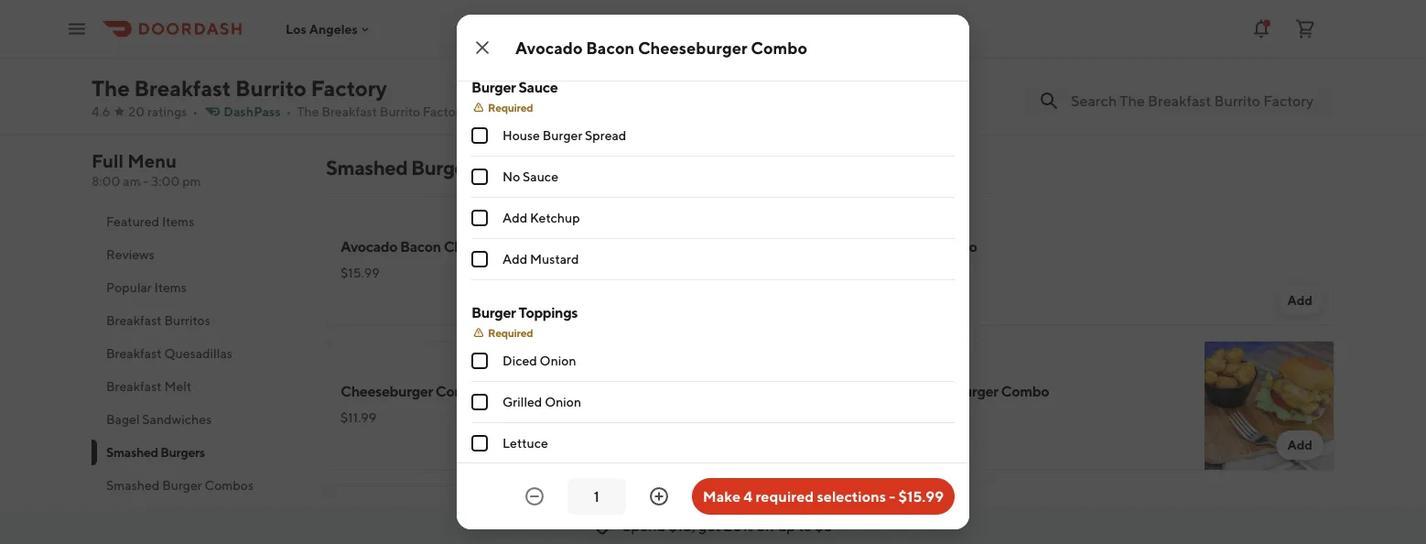 Task type: locate. For each thing, give the bounding box(es) containing it.
lettuce
[[503, 435, 549, 451]]

1 vertical spatial $15.99
[[899, 488, 944, 505]]

1 vertical spatial onion
[[545, 394, 582, 409]]

bacon up beef
[[400, 20, 441, 37]]

avocado
[[341, 20, 398, 37], [516, 38, 583, 57], [341, 238, 398, 255]]

smashed burger combos inside button
[[106, 478, 254, 493]]

onion right diced
[[540, 353, 577, 368]]

spend $15, get 20% off up to $5
[[623, 517, 833, 534]]

1 vertical spatial required
[[488, 326, 533, 339]]

toppings
[[519, 304, 578, 321]]

1 required from the top
[[488, 101, 533, 114]]

breakfast down popular
[[106, 313, 162, 328]]

0 vertical spatial avocado bacon cheeseburger combo
[[516, 38, 808, 57]]

0 horizontal spatial •
[[193, 104, 198, 119]]

avocado bacon cheeseburger combo
[[516, 38, 808, 57], [341, 238, 587, 255]]

patties
[[427, 44, 467, 59]]

0 horizontal spatial smashed burger combos
[[106, 478, 254, 493]]

add button
[[1277, 286, 1324, 315], [1277, 430, 1324, 460]]

bacon left sauce
[[586, 38, 635, 57]]

items up "reviews" button
[[162, 214, 194, 229]]

decrease quantity by 1 image
[[524, 485, 546, 507]]

required inside "burger toppings" group
[[488, 326, 533, 339]]

2 $11.99 from the top
[[341, 410, 377, 425]]

combo
[[751, 38, 808, 57], [539, 238, 587, 255], [929, 238, 978, 255], [436, 382, 484, 400], [1002, 382, 1050, 400]]

burger sauce
[[472, 78, 558, 96]]

avocado inside dialog
[[516, 38, 583, 57]]

combo inside avocado bacon cheeseburger combo dialog
[[751, 38, 808, 57]]

1 vertical spatial factory
[[423, 104, 467, 119]]

factory
[[311, 75, 387, 101], [423, 104, 467, 119]]

1 vertical spatial the
[[297, 104, 319, 119]]

burger down the house burger spread checkbox
[[411, 156, 472, 180]]

0 horizontal spatial burrito
[[235, 75, 307, 101]]

add ketchup
[[503, 210, 580, 225]]

0 vertical spatial the
[[92, 75, 130, 101]]

0 vertical spatial onion
[[540, 353, 577, 368]]

smashed burger combos down the house burger spread checkbox
[[326, 156, 551, 180]]

1 horizontal spatial combos
[[476, 156, 551, 180]]

double cheese burger combo image
[[1205, 341, 1335, 471]]

sauce for burger sauce
[[519, 78, 558, 96]]

bacon left the add mustard checkbox
[[400, 238, 441, 255]]

close avocado bacon cheeseburger combo image
[[472, 37, 494, 59]]

factory down angeles
[[311, 75, 387, 101]]

- inside make 4 required selections - $15.99 button
[[890, 488, 896, 505]]

smashed burger combos down burgers
[[106, 478, 254, 493]]

dashpass •
[[224, 104, 292, 119]]

0 vertical spatial sauce
[[519, 78, 558, 96]]

Add Mustard checkbox
[[472, 251, 488, 267]]

0 vertical spatial $11.99
[[341, 65, 377, 81]]

8:00
[[92, 174, 120, 189]]

$11.99 down angeles
[[341, 65, 377, 81]]

combos inside button
[[205, 478, 254, 493]]

increase quantity by 1 image
[[648, 485, 670, 507]]

• right dashpass
[[286, 104, 292, 119]]

smashed
[[341, 44, 394, 59], [326, 156, 408, 180], [106, 445, 158, 460], [106, 478, 160, 493]]

breakfast up breakfast melt
[[106, 346, 162, 361]]

• left 1.4
[[474, 104, 480, 119]]

1 vertical spatial sauce
[[523, 169, 559, 184]]

1 vertical spatial combos
[[205, 478, 254, 493]]

burger right house
[[543, 128, 583, 143]]

breakfast up bagel
[[106, 379, 162, 394]]

featured
[[106, 214, 159, 229]]

factory left 1.4
[[423, 104, 467, 119]]

avocado bacon cheeseburger combo inside dialog
[[516, 38, 808, 57]]

am
[[123, 174, 141, 189]]

add mustard
[[503, 251, 579, 267]]

avocado inside the avocado bacon cheeseburger smashed beef patties with american cheese, house sauce $11.99
[[341, 20, 398, 37]]

sandwiches
[[142, 412, 212, 427]]

Diced Onion checkbox
[[472, 353, 488, 369]]

1 vertical spatial burrito
[[380, 104, 420, 119]]

sauce up mi
[[519, 78, 558, 96]]

•
[[193, 104, 198, 119], [286, 104, 292, 119], [474, 104, 480, 119]]

1 $11.99 from the top
[[341, 65, 377, 81]]

breakfast up ratings
[[134, 75, 231, 101]]

$15.99
[[341, 265, 380, 280], [899, 488, 944, 505]]

cheeseburger
[[444, 20, 536, 37], [638, 38, 748, 57], [444, 238, 536, 255], [341, 382, 433, 400]]

1 vertical spatial -
[[890, 488, 896, 505]]

breakfast quesadillas button
[[92, 337, 304, 370]]

required down "burger toppings"
[[488, 326, 533, 339]]

1 horizontal spatial factory
[[423, 104, 467, 119]]

grilled onion
[[503, 394, 582, 409]]

the up 4.6
[[92, 75, 130, 101]]

breakfast
[[134, 75, 231, 101], [322, 104, 377, 119], [106, 313, 162, 328], [106, 346, 162, 361], [106, 379, 162, 394]]

0 horizontal spatial the
[[92, 75, 130, 101]]

smashed down the breakfast burrito factory • 1.4 mi
[[326, 156, 408, 180]]

popular items
[[106, 280, 187, 295]]

items inside featured items button
[[162, 214, 194, 229]]

House Burger Spread checkbox
[[472, 127, 488, 144]]

0 vertical spatial combos
[[476, 156, 551, 180]]

sauce
[[641, 44, 675, 59]]

Grilled Onion checkbox
[[472, 394, 488, 410]]

open menu image
[[66, 18, 88, 40]]

0 vertical spatial bacon
[[400, 20, 441, 37]]

los angeles button
[[286, 21, 373, 36]]

bacon
[[400, 20, 441, 37], [586, 38, 635, 57], [400, 238, 441, 255]]

Current quantity is 1 number field
[[579, 486, 615, 506]]

required inside burger sauce group
[[488, 101, 533, 114]]

required down burger sauce
[[488, 101, 533, 114]]

1 horizontal spatial $15.99
[[899, 488, 944, 505]]

$15.99 inside button
[[899, 488, 944, 505]]

burrito
[[235, 75, 307, 101], [380, 104, 420, 119]]

0 vertical spatial $15.99
[[341, 265, 380, 280]]

0 horizontal spatial $15.99
[[341, 265, 380, 280]]

- for 4
[[890, 488, 896, 505]]

1 vertical spatial bacon
[[586, 38, 635, 57]]

breakfast for burritos
[[106, 313, 162, 328]]

bagel sandwiches button
[[92, 403, 304, 436]]

featured items button
[[92, 205, 304, 238]]

triple cheeseburger combo image
[[693, 485, 823, 544]]

full
[[92, 150, 124, 172]]

2 vertical spatial bacon
[[400, 238, 441, 255]]

0 vertical spatial -
[[143, 174, 149, 189]]

spread
[[585, 128, 627, 143]]

get
[[699, 517, 721, 534]]

onion right grilled
[[545, 394, 582, 409]]

1 vertical spatial avocado
[[516, 38, 583, 57]]

house
[[503, 128, 540, 143]]

items inside 'popular items' button
[[154, 280, 187, 295]]

onion
[[540, 353, 577, 368], [545, 394, 582, 409]]

los
[[286, 21, 307, 36]]

ketchup
[[530, 210, 580, 225]]

combos up extras and sides button
[[205, 478, 254, 493]]

1 • from the left
[[193, 104, 198, 119]]

dashpass
[[224, 104, 281, 119]]

with
[[469, 44, 495, 59]]

1 horizontal spatial the
[[297, 104, 319, 119]]

melt
[[164, 379, 192, 394]]

burrito up dashpass •
[[235, 75, 307, 101]]

burger down burgers
[[162, 478, 202, 493]]

smashed burger combos
[[326, 156, 551, 180], [106, 478, 254, 493]]

1 vertical spatial add button
[[1277, 430, 1324, 460]]

$11.99
[[341, 65, 377, 81], [341, 410, 377, 425]]

burgers
[[161, 445, 205, 460]]

0 vertical spatial smashed burger combos
[[326, 156, 551, 180]]

items
[[162, 214, 194, 229], [154, 280, 187, 295]]

cheeseburger combo image
[[693, 341, 823, 471]]

0 vertical spatial required
[[488, 101, 533, 114]]

0 vertical spatial factory
[[311, 75, 387, 101]]

items for featured items
[[162, 214, 194, 229]]

burrito down beef
[[380, 104, 420, 119]]

$11.99 down the "cheeseburger combo"
[[341, 410, 377, 425]]

sauce for no sauce
[[523, 169, 559, 184]]

bacon inside the avocado bacon cheeseburger smashed beef patties with american cheese, house sauce $11.99
[[400, 20, 441, 37]]

smashed inside button
[[106, 478, 160, 493]]

- right the am
[[143, 174, 149, 189]]

0 horizontal spatial factory
[[311, 75, 387, 101]]

2 horizontal spatial •
[[474, 104, 480, 119]]

sauce right no
[[523, 169, 559, 184]]

Item Search search field
[[1072, 91, 1321, 111]]

0 vertical spatial items
[[162, 214, 194, 229]]

cheeseburger inside dialog
[[638, 38, 748, 57]]

sauce
[[519, 78, 558, 96], [523, 169, 559, 184]]

burrito for the breakfast burrito factory
[[235, 75, 307, 101]]

breakfast down angeles
[[322, 104, 377, 119]]

1 add button from the top
[[1277, 286, 1324, 315]]

• right ratings
[[193, 104, 198, 119]]

- right selections
[[890, 488, 896, 505]]

burger
[[472, 78, 516, 96], [543, 128, 583, 143], [411, 156, 472, 180], [472, 304, 516, 321], [954, 382, 999, 400], [162, 478, 202, 493]]

breakfast burritos button
[[92, 304, 304, 337]]

add
[[503, 210, 528, 225], [503, 251, 528, 267], [1288, 293, 1313, 308], [1288, 437, 1313, 452]]

no
[[503, 169, 520, 184]]

0 horizontal spatial combos
[[205, 478, 254, 493]]

smashed down angeles
[[341, 44, 394, 59]]

1 horizontal spatial -
[[890, 488, 896, 505]]

No Sauce checkbox
[[472, 169, 488, 185]]

- for menu
[[143, 174, 149, 189]]

items up "breakfast burritos"
[[154, 280, 187, 295]]

combos down house
[[476, 156, 551, 180]]

the right dashpass •
[[297, 104, 319, 119]]

make
[[703, 488, 741, 505]]

items for popular items
[[154, 280, 187, 295]]

1 vertical spatial items
[[154, 280, 187, 295]]

1 horizontal spatial smashed burger combos
[[326, 156, 551, 180]]

1 vertical spatial smashed burger combos
[[106, 478, 254, 493]]

- inside full menu 8:00 am - 3:00 pm
[[143, 174, 149, 189]]

popular
[[106, 280, 152, 295]]

burger up 1.4
[[472, 78, 516, 96]]

the
[[92, 75, 130, 101], [297, 104, 319, 119]]

smashed up extras on the left bottom
[[106, 478, 160, 493]]

1 horizontal spatial burrito
[[380, 104, 420, 119]]

factory for the breakfast burrito factory
[[311, 75, 387, 101]]

smashed down bagel
[[106, 445, 158, 460]]

0 vertical spatial avocado
[[341, 20, 398, 37]]

$11.99 inside the avocado bacon cheeseburger smashed beef patties with american cheese, house sauce $11.99
[[341, 65, 377, 81]]

1 vertical spatial $11.99
[[341, 410, 377, 425]]

0 vertical spatial burrito
[[235, 75, 307, 101]]

1 horizontal spatial •
[[286, 104, 292, 119]]

mi
[[505, 104, 519, 119]]

0 horizontal spatial -
[[143, 174, 149, 189]]

avocado bacon cheeseburger smashed beef patties with american cheese, house sauce $11.99
[[341, 20, 675, 81]]

extras and sides button
[[92, 502, 304, 535]]

burger up diced onion option
[[472, 304, 516, 321]]

0 vertical spatial add button
[[1277, 286, 1324, 315]]

featured items
[[106, 214, 194, 229]]

2 required from the top
[[488, 326, 533, 339]]



Task type: describe. For each thing, give the bounding box(es) containing it.
notification bell image
[[1251, 18, 1273, 40]]

off
[[757, 517, 775, 534]]

avocado bacon cheeseburger image
[[693, 0, 823, 117]]

pm
[[182, 174, 201, 189]]

burger inside button
[[162, 478, 202, 493]]

$15,
[[669, 517, 696, 534]]

full menu 8:00 am - 3:00 pm
[[92, 150, 201, 189]]

spend
[[623, 517, 666, 534]]

the for the breakfast burrito factory • 1.4 mi
[[297, 104, 319, 119]]

to
[[799, 517, 812, 534]]

bagel
[[106, 412, 140, 427]]

the for the breakfast burrito factory
[[92, 75, 130, 101]]

hamburger
[[853, 238, 927, 255]]

diced
[[503, 353, 537, 368]]

double
[[853, 382, 900, 400]]

up
[[778, 517, 796, 534]]

house burger spread
[[503, 128, 627, 143]]

3 • from the left
[[474, 104, 480, 119]]

breakfast melt button
[[92, 370, 304, 403]]

Lettuce checkbox
[[472, 435, 488, 452]]

reviews
[[106, 247, 155, 262]]

grilled
[[503, 394, 543, 409]]

selections
[[817, 488, 887, 505]]

avocado bacon cheeseburger combo image
[[693, 196, 823, 326]]

burritos
[[164, 313, 210, 328]]

the breakfast burrito factory • 1.4 mi
[[297, 104, 519, 119]]

$10.99
[[853, 265, 893, 280]]

required
[[756, 488, 814, 505]]

bacon inside avocado bacon cheeseburger combo dialog
[[586, 38, 635, 57]]

cheeseburger combo
[[341, 382, 484, 400]]

0 items, open order cart image
[[1295, 18, 1317, 40]]

house
[[603, 44, 638, 59]]

onion for grilled onion
[[545, 394, 582, 409]]

breakfast quesadillas
[[106, 346, 232, 361]]

breakfast for quesadillas
[[106, 346, 162, 361]]

sides
[[172, 511, 204, 526]]

extras
[[106, 511, 143, 526]]

burger sauce group
[[472, 77, 955, 280]]

1.4
[[487, 104, 503, 119]]

2 • from the left
[[286, 104, 292, 119]]

20%
[[724, 517, 754, 534]]

mustard
[[530, 251, 579, 267]]

4
[[744, 488, 753, 505]]

required for toppings
[[488, 326, 533, 339]]

burger toppings
[[472, 304, 578, 321]]

factory for the breakfast burrito factory • 1.4 mi
[[423, 104, 467, 119]]

ratings
[[147, 104, 187, 119]]

smashed inside the avocado bacon cheeseburger smashed beef patties with american cheese, house sauce $11.99
[[341, 44, 394, 59]]

the breakfast burrito factory
[[92, 75, 387, 101]]

bagel sandwiches
[[106, 412, 212, 427]]

popular items button
[[92, 271, 304, 304]]

menu
[[127, 150, 177, 172]]

breakfast for melt
[[106, 379, 162, 394]]

20 ratings •
[[128, 104, 198, 119]]

los angeles
[[286, 21, 358, 36]]

20
[[128, 104, 145, 119]]

diced onion
[[503, 353, 577, 368]]

burger right cheese
[[954, 382, 999, 400]]

3:00
[[151, 174, 180, 189]]

1 vertical spatial avocado bacon cheeseburger combo
[[341, 238, 587, 255]]

make 4 required selections - $15.99 button
[[692, 478, 955, 515]]

2 vertical spatial avocado
[[341, 238, 398, 255]]

smashed burger combos button
[[92, 469, 304, 502]]

avocado bacon cheeseburger combo dialog
[[457, 0, 970, 544]]

onion for diced onion
[[540, 353, 577, 368]]

burger inside group
[[472, 304, 516, 321]]

beef
[[397, 44, 424, 59]]

cheese,
[[556, 44, 601, 59]]

burger toppings group
[[472, 302, 955, 544]]

cheese
[[903, 382, 952, 400]]

quesadillas
[[164, 346, 232, 361]]

required for sauce
[[488, 101, 533, 114]]

reviews button
[[92, 238, 304, 271]]

2 add button from the top
[[1277, 430, 1324, 460]]

$14.49
[[853, 410, 892, 425]]

angeles
[[309, 21, 358, 36]]

hamburger combo
[[853, 238, 978, 255]]

breakfast burritos
[[106, 313, 210, 328]]

breakfast melt
[[106, 379, 192, 394]]

burrito for the breakfast burrito factory • 1.4 mi
[[380, 104, 420, 119]]

4.6
[[92, 104, 110, 119]]

Add Ketchup checkbox
[[472, 210, 488, 226]]

smashed burgers
[[106, 445, 205, 460]]

american
[[497, 44, 554, 59]]

extras and sides
[[106, 511, 204, 526]]

and
[[145, 511, 170, 526]]

no sauce
[[503, 169, 559, 184]]

make 4 required selections - $15.99
[[703, 488, 944, 505]]

double cheese burger combo
[[853, 382, 1050, 400]]

cheeseburger inside the avocado bacon cheeseburger smashed beef patties with american cheese, house sauce $11.99
[[444, 20, 536, 37]]

$5
[[815, 517, 833, 534]]



Task type: vqa. For each thing, say whether or not it's contained in the screenshot.
first $11.99 from the top
yes



